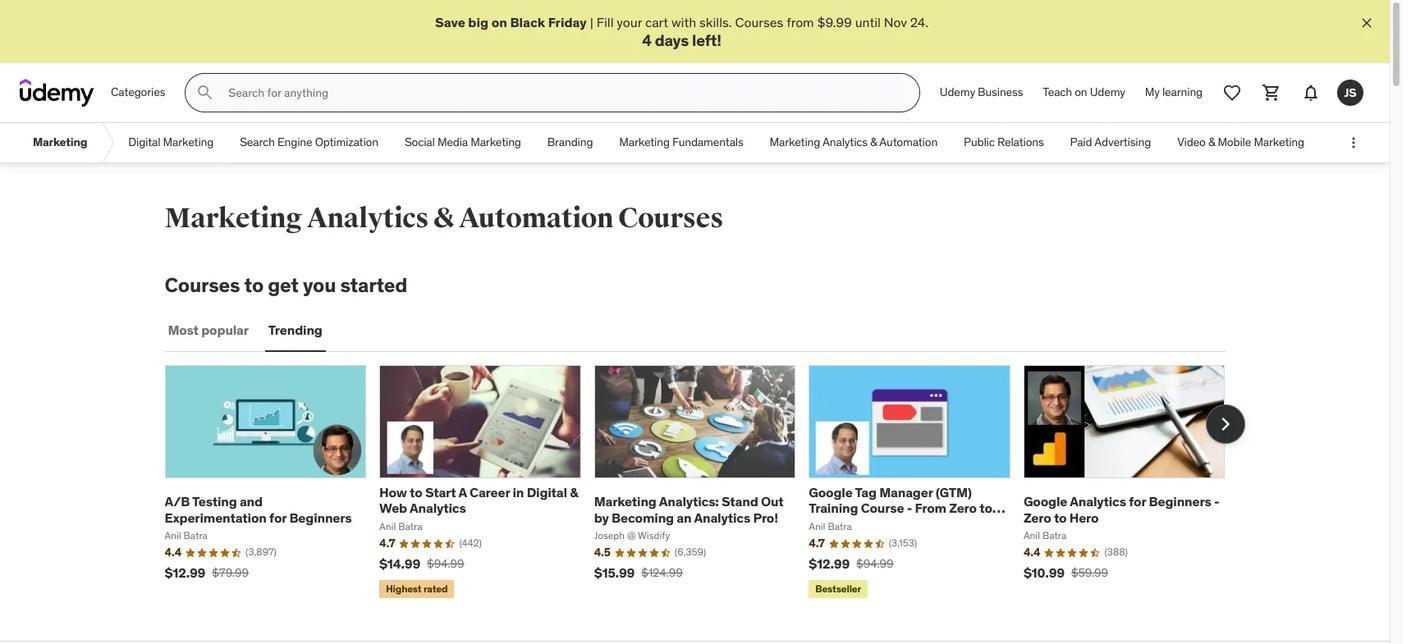 Task type: locate. For each thing, give the bounding box(es) containing it.
google for zero
[[1024, 494, 1068, 510]]

1 horizontal spatial google
[[1024, 494, 1068, 510]]

to inside google tag manager (gtm) training course - from zero to hero
[[980, 500, 993, 517]]

more subcategory menu links image
[[1346, 135, 1363, 151]]

how
[[380, 485, 407, 501]]

my learning
[[1146, 85, 1203, 100]]

Search for anything text field
[[225, 79, 900, 107]]

experimentation
[[165, 510, 267, 526]]

with
[[672, 14, 697, 30]]

1 udemy from the left
[[940, 85, 976, 100]]

- down next image
[[1215, 494, 1220, 510]]

engine
[[278, 135, 313, 150]]

google analytics for beginners - zero to hero
[[1024, 494, 1220, 526]]

on right 'teach'
[[1075, 85, 1088, 100]]

on
[[492, 14, 507, 30], [1075, 85, 1088, 100]]

for inside 'google analytics for beginners - zero to hero'
[[1130, 494, 1147, 510]]

0 horizontal spatial on
[[492, 14, 507, 30]]

1 vertical spatial courses
[[619, 201, 724, 236]]

google analytics for beginners - zero to hero link
[[1024, 494, 1220, 526]]

marketing link
[[20, 123, 100, 163]]

cart
[[646, 14, 669, 30]]

marketing inside marketing analytics: stand out by becoming an analytics pro!
[[594, 494, 657, 510]]

courses down marketing fundamentals link on the top of the page
[[619, 201, 724, 236]]

started
[[340, 273, 408, 298]]

google inside google tag manager (gtm) training course - from zero to hero
[[809, 485, 853, 501]]

digital right arrow pointing to subcategory menu links "icon"
[[128, 135, 161, 150]]

|
[[590, 14, 594, 30]]

udemy left business at the right top
[[940, 85, 976, 100]]

google tag manager (gtm) training course - from zero to hero
[[809, 485, 993, 533]]

0 vertical spatial on
[[492, 14, 507, 30]]

js
[[1345, 85, 1357, 100]]

2 horizontal spatial courses
[[736, 14, 784, 30]]

digital
[[128, 135, 161, 150], [527, 485, 567, 501]]

social
[[405, 135, 435, 150]]

categories button
[[101, 73, 175, 113]]

courses up most popular
[[165, 273, 240, 298]]

2 vertical spatial courses
[[165, 273, 240, 298]]

marketing analytics & automation courses
[[165, 201, 724, 236]]

1 horizontal spatial on
[[1075, 85, 1088, 100]]

-
[[1215, 494, 1220, 510], [907, 500, 913, 517]]

0 horizontal spatial for
[[269, 510, 287, 526]]

a/b testing and experimentation for beginners link
[[165, 494, 352, 526]]

and
[[240, 494, 263, 510]]

hero
[[1070, 510, 1099, 526], [809, 516, 839, 533]]

courses inside the save big on black friday | fill your cart with skills. courses from $9.99 until nov 24. 4 days left!
[[736, 14, 784, 30]]

0 horizontal spatial udemy
[[940, 85, 976, 100]]

public relations link
[[951, 123, 1058, 163]]

1 horizontal spatial zero
[[1024, 510, 1052, 526]]

google
[[809, 485, 853, 501], [1024, 494, 1068, 510]]

udemy left "my" at the top of page
[[1091, 85, 1126, 100]]

automation inside marketing analytics & automation link
[[880, 135, 938, 150]]

0 horizontal spatial automation
[[459, 201, 614, 236]]

submit search image
[[196, 83, 215, 103]]

0 horizontal spatial digital
[[128, 135, 161, 150]]

udemy
[[940, 85, 976, 100], [1091, 85, 1126, 100]]

1 vertical spatial on
[[1075, 85, 1088, 100]]

1 horizontal spatial hero
[[1070, 510, 1099, 526]]

social media marketing
[[405, 135, 521, 150]]

4
[[642, 31, 652, 50]]

save
[[435, 14, 466, 30]]

out
[[761, 494, 784, 510]]

1 horizontal spatial beginners
[[1150, 494, 1212, 510]]

1 vertical spatial digital
[[527, 485, 567, 501]]

courses left from
[[736, 14, 784, 30]]

1 horizontal spatial digital
[[527, 485, 567, 501]]

get
[[268, 273, 299, 298]]

js link
[[1331, 73, 1371, 113]]

analytics:
[[659, 494, 719, 510]]

teach
[[1043, 85, 1073, 100]]

for
[[1130, 494, 1147, 510], [269, 510, 287, 526]]

by
[[594, 510, 609, 526]]

from
[[787, 14, 815, 30]]

&
[[871, 135, 878, 150], [1209, 135, 1216, 150], [434, 201, 454, 236], [570, 485, 579, 501]]

social media marketing link
[[392, 123, 535, 163]]

google for course
[[809, 485, 853, 501]]

hero inside google tag manager (gtm) training course - from zero to hero
[[809, 516, 839, 533]]

marketing fundamentals link
[[606, 123, 757, 163]]

0 vertical spatial digital
[[128, 135, 161, 150]]

optimization
[[315, 135, 379, 150]]

0 horizontal spatial google
[[809, 485, 853, 501]]

you
[[303, 273, 336, 298]]

fill
[[597, 14, 614, 30]]

1 horizontal spatial automation
[[880, 135, 938, 150]]

1 vertical spatial automation
[[459, 201, 614, 236]]

1 horizontal spatial udemy
[[1091, 85, 1126, 100]]

trending button
[[265, 311, 326, 351]]

- left from
[[907, 500, 913, 517]]

your
[[617, 14, 642, 30]]

carousel element
[[165, 366, 1246, 602]]

big
[[468, 14, 489, 30]]

marketing
[[33, 135, 87, 150], [163, 135, 214, 150], [471, 135, 521, 150], [620, 135, 670, 150], [770, 135, 821, 150], [1255, 135, 1305, 150], [165, 201, 302, 236], [594, 494, 657, 510]]

a/b
[[165, 494, 190, 510]]

0 vertical spatial courses
[[736, 14, 784, 30]]

analytics inside 'google analytics for beginners - zero to hero'
[[1070, 494, 1127, 510]]

1 horizontal spatial -
[[1215, 494, 1220, 510]]

0 horizontal spatial hero
[[809, 516, 839, 533]]

most
[[168, 322, 199, 339]]

how to start a career in digital & web analytics link
[[380, 485, 579, 517]]

analytics for marketing analytics & automation
[[823, 135, 868, 150]]

left!
[[692, 31, 722, 50]]

0 horizontal spatial -
[[907, 500, 913, 517]]

zero
[[950, 500, 977, 517], [1024, 510, 1052, 526]]

0 horizontal spatial zero
[[950, 500, 977, 517]]

search
[[240, 135, 275, 150]]

wishlist image
[[1223, 83, 1243, 103]]

1 horizontal spatial courses
[[619, 201, 724, 236]]

2 udemy from the left
[[1091, 85, 1126, 100]]

digital right in
[[527, 485, 567, 501]]

google inside 'google analytics for beginners - zero to hero'
[[1024, 494, 1068, 510]]

testing
[[192, 494, 237, 510]]

close image
[[1359, 15, 1376, 31]]

shopping cart with 0 items image
[[1262, 83, 1282, 103]]

to
[[244, 273, 264, 298], [410, 485, 423, 501], [980, 500, 993, 517], [1055, 510, 1067, 526]]

udemy image
[[20, 79, 94, 107]]

on right big
[[492, 14, 507, 30]]

beginners
[[1150, 494, 1212, 510], [289, 510, 352, 526]]

0 vertical spatial automation
[[880, 135, 938, 150]]

0 horizontal spatial beginners
[[289, 510, 352, 526]]

on inside the save big on black friday | fill your cart with skills. courses from $9.99 until nov 24. 4 days left!
[[492, 14, 507, 30]]

video
[[1178, 135, 1206, 150]]

1 horizontal spatial for
[[1130, 494, 1147, 510]]



Task type: describe. For each thing, give the bounding box(es) containing it.
black
[[510, 14, 545, 30]]

marketing analytics & automation link
[[757, 123, 951, 163]]

marketing analytics & automation
[[770, 135, 938, 150]]

udemy business link
[[931, 73, 1034, 113]]

media
[[438, 135, 468, 150]]

courses to get you started
[[165, 273, 408, 298]]

search engine optimization link
[[227, 123, 392, 163]]

hero inside 'google analytics for beginners - zero to hero'
[[1070, 510, 1099, 526]]

nov
[[884, 14, 907, 30]]

career
[[470, 485, 510, 501]]

a
[[459, 485, 467, 501]]

zero inside 'google analytics for beginners - zero to hero'
[[1024, 510, 1052, 526]]

paid advertising link
[[1058, 123, 1165, 163]]

fundamentals
[[673, 135, 744, 150]]

notifications image
[[1302, 83, 1322, 103]]

public relations
[[964, 135, 1044, 150]]

web
[[380, 500, 407, 517]]

& inside 'how to start a career in digital & web analytics'
[[570, 485, 579, 501]]

- inside google tag manager (gtm) training course - from zero to hero
[[907, 500, 913, 517]]

trending
[[268, 322, 323, 339]]

analytics for marketing analytics & automation courses
[[307, 201, 429, 236]]

paid advertising
[[1071, 135, 1152, 150]]

branding link
[[535, 123, 606, 163]]

categories
[[111, 85, 165, 100]]

video & mobile marketing link
[[1165, 123, 1318, 163]]

popular
[[201, 322, 249, 339]]

to inside 'google analytics for beginners - zero to hero'
[[1055, 510, 1067, 526]]

from
[[915, 500, 947, 517]]

digital marketing
[[128, 135, 214, 150]]

stand
[[722, 494, 759, 510]]

beginners inside the a/b testing and experimentation for beginners
[[289, 510, 352, 526]]

search engine optimization
[[240, 135, 379, 150]]

until
[[856, 14, 881, 30]]

learning
[[1163, 85, 1203, 100]]

(gtm)
[[936, 485, 973, 501]]

start
[[425, 485, 456, 501]]

how to start a career in digital & web analytics
[[380, 485, 579, 517]]

pro!
[[754, 510, 779, 526]]

teach on udemy
[[1043, 85, 1126, 100]]

google tag manager (gtm) training course - from zero to hero link
[[809, 485, 1006, 533]]

mobile
[[1218, 135, 1252, 150]]

an
[[677, 510, 692, 526]]

next image
[[1213, 412, 1239, 438]]

automation for marketing analytics & automation
[[880, 135, 938, 150]]

udemy business
[[940, 85, 1024, 100]]

training
[[809, 500, 859, 517]]

tag
[[855, 485, 877, 501]]

marketing analytics: stand out by becoming an analytics pro! link
[[594, 494, 784, 526]]

most popular
[[168, 322, 249, 339]]

advertising
[[1095, 135, 1152, 150]]

my
[[1146, 85, 1160, 100]]

video & mobile marketing
[[1178, 135, 1305, 150]]

zero inside google tag manager (gtm) training course - from zero to hero
[[950, 500, 977, 517]]

automation for marketing analytics & automation courses
[[459, 201, 614, 236]]

relations
[[998, 135, 1044, 150]]

digital marketing link
[[115, 123, 227, 163]]

paid
[[1071, 135, 1093, 150]]

in
[[513, 485, 524, 501]]

digital inside 'how to start a career in digital & web analytics'
[[527, 485, 567, 501]]

course
[[861, 500, 905, 517]]

to inside 'how to start a career in digital & web analytics'
[[410, 485, 423, 501]]

arrow pointing to subcategory menu links image
[[100, 123, 115, 163]]

- inside 'google analytics for beginners - zero to hero'
[[1215, 494, 1220, 510]]

for inside the a/b testing and experimentation for beginners
[[269, 510, 287, 526]]

analytics inside marketing analytics: stand out by becoming an analytics pro!
[[694, 510, 751, 526]]

days
[[655, 31, 689, 50]]

save big on black friday | fill your cart with skills. courses from $9.99 until nov 24. 4 days left!
[[435, 14, 929, 50]]

analytics for google analytics for beginners - zero to hero
[[1070, 494, 1127, 510]]

friday
[[548, 14, 587, 30]]

analytics inside 'how to start a career in digital & web analytics'
[[410, 500, 466, 517]]

skills.
[[700, 14, 732, 30]]

becoming
[[612, 510, 674, 526]]

teach on udemy link
[[1034, 73, 1136, 113]]

beginners inside 'google analytics for beginners - zero to hero'
[[1150, 494, 1212, 510]]

0 horizontal spatial courses
[[165, 273, 240, 298]]

public
[[964, 135, 995, 150]]

business
[[978, 85, 1024, 100]]

$9.99
[[818, 14, 852, 30]]

most popular button
[[165, 311, 252, 351]]

marketing fundamentals
[[620, 135, 744, 150]]

my learning link
[[1136, 73, 1213, 113]]

marketing analytics: stand out by becoming an analytics pro!
[[594, 494, 784, 526]]

a/b testing and experimentation for beginners
[[165, 494, 352, 526]]

manager
[[880, 485, 933, 501]]

branding
[[548, 135, 593, 150]]



Task type: vqa. For each thing, say whether or not it's contained in the screenshot.
17 SECTIONS • 405 LECTURES • 53H 13M TOTAL LENGTH
no



